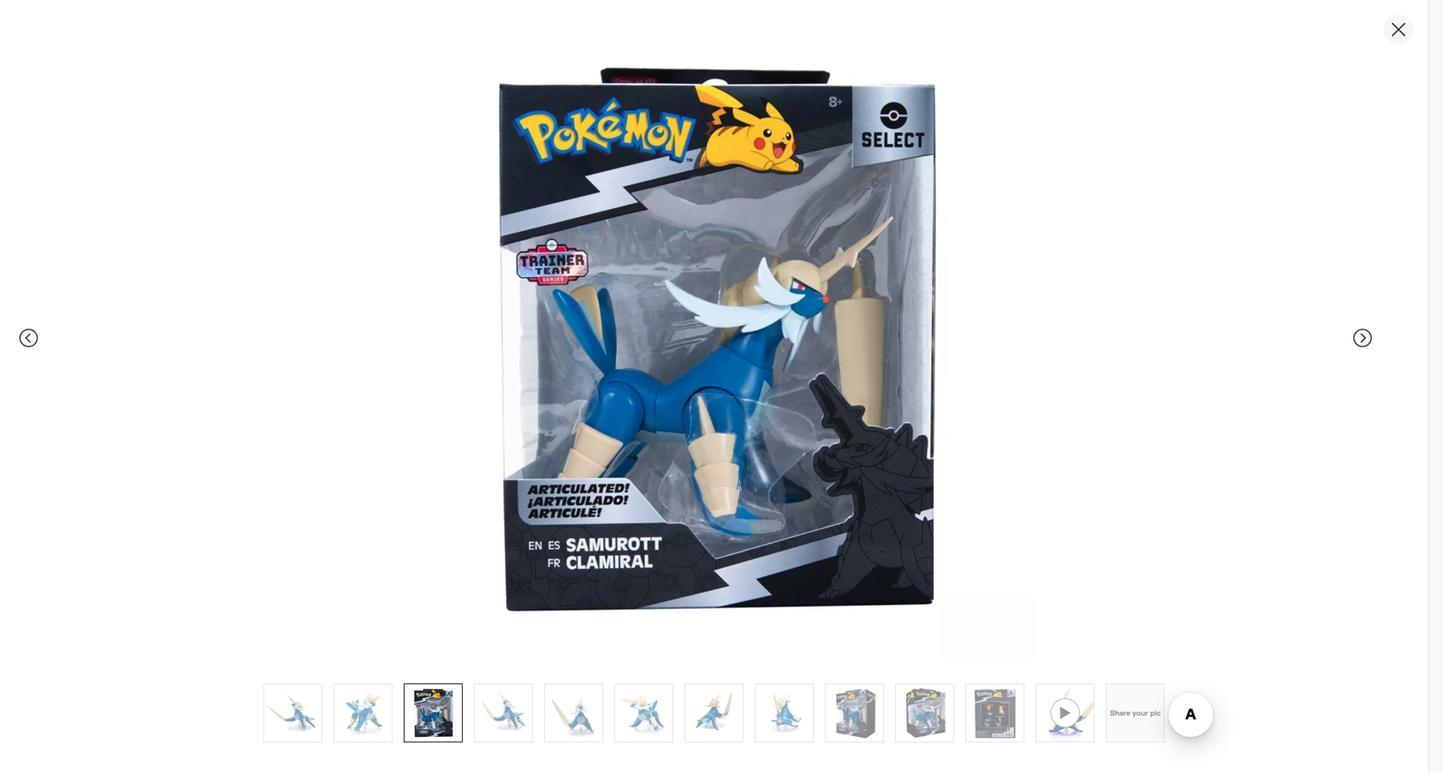 Task type: locate. For each thing, give the bounding box(es) containing it.
delivery
[[900, 315, 956, 333]]

for right hours
[[879, 430, 897, 448]]

0 vertical spatial at
[[907, 172, 919, 188]]

your
[[1133, 708, 1148, 718]]

5%
[[811, 582, 834, 600]]

not inside pickup not available
[[748, 336, 766, 349]]

reg
[[791, 205, 807, 219]]

only at
[[875, 172, 919, 188]]

only
[[875, 172, 903, 188]]

pickup
[[748, 314, 796, 332]]

not for delivery
[[900, 336, 917, 350]]

with
[[773, 603, 799, 619]]

(target
[[736, 141, 806, 167]]

at
[[907, 172, 919, 188], [796, 380, 809, 398]]

oakridge
[[878, 380, 939, 398]]

sale
[[736, 225, 763, 241]]

available down pickup
[[769, 336, 812, 349]]

show in-stock stores button
[[736, 472, 1180, 513]]

pok&#233;mon select trainer series samurott action figure (target exclusive), 4 of 13 image
[[394, 320, 692, 618], [475, 685, 532, 742]]

1 horizontal spatial available
[[920, 336, 963, 350]]

pic
[[1150, 708, 1161, 718]]

1 horizontal spatial for
[[879, 430, 897, 448]]

available inside pickup not available
[[769, 336, 812, 349]]

pok&#233;mon select trainer series samurott action figure (target exclusive), 2 of 13 image
[[334, 685, 392, 742]]

0 horizontal spatial available
[[769, 336, 812, 349]]

not down delivery
[[900, 336, 917, 350]]

pok&#233;mon select trainer series samurott action figure (target exclusive), 2 of 13, play video image
[[82, 44, 692, 306]]

series
[[981, 115, 1044, 140]]

shop
[[736, 93, 767, 109]]

shop all pokemon pokémon select trainer series samurott action figure (target exclusive)
[[736, 93, 1285, 167]]

0 horizontal spatial for
[[825, 540, 843, 558]]

show in-stock stores
[[884, 483, 1032, 501]]

0 vertical spatial for
[[879, 430, 897, 448]]

pok&#233;mon select trainer series samurott action figure (target exclusive), 3 of 13 image
[[391, 15, 1037, 661], [405, 685, 462, 742]]

1 vertical spatial for
[[825, 540, 843, 558]]

samurott
[[1050, 115, 1145, 140]]

online
[[839, 245, 873, 261]]

)
[[871, 227, 874, 241]]

day
[[880, 582, 905, 600]]

0 vertical spatial pok&#233;mon select trainer series samurott action figure (target exclusive), 3 of 13 image
[[391, 15, 1037, 661]]

pok&#233;mon select trainer series samurott action figure (target exclusive), 6 of 13 image
[[394, 633, 692, 772], [615, 685, 673, 742]]

for right eligible
[[825, 540, 843, 558]]

hours
[[838, 430, 875, 448]]

in-
[[927, 483, 946, 501]]

1 horizontal spatial at
[[907, 172, 919, 188]]

pok&#233;mon select trainer series samurott action figure (target exclusive), 7 of 13 image
[[686, 685, 743, 742]]

trainer
[[906, 115, 975, 140]]

$9.99
[[736, 195, 788, 221]]

pok&#233;mon select trainer series samurott action figure (target exclusive), 5 of 13 image
[[82, 633, 380, 772], [545, 685, 602, 742]]

eligible
[[773, 540, 821, 558]]

$9.99 reg $19.99 sale save $ 10.00 ( 50 % off )
[[736, 195, 874, 241]]

san
[[813, 380, 839, 398]]

delivery not available
[[900, 315, 963, 350]]

at right the only
[[907, 172, 919, 188]]

27
[[823, 172, 838, 188]]

every
[[838, 582, 876, 600]]

not down pickup
[[748, 336, 766, 349]]

pokémon
[[736, 115, 831, 140]]

for
[[879, 430, 897, 448], [825, 540, 843, 558]]

available
[[769, 336, 812, 349], [920, 336, 963, 350]]

inside
[[949, 430, 988, 448]]

off
[[857, 227, 871, 241]]

available near you ready within 2 hours for pickup inside the store
[[736, 409, 1051, 448]]

$
[[792, 227, 798, 241]]

not left sold
[[736, 380, 760, 398]]

near
[[803, 409, 835, 427]]

pokemon
[[787, 93, 841, 109]]

san jose oakridge button
[[813, 379, 939, 400]]

pickup
[[901, 430, 945, 448]]

at left san
[[796, 380, 809, 398]]

not
[[748, 336, 766, 349], [900, 336, 917, 350], [736, 380, 760, 398]]

0 horizontal spatial at
[[796, 380, 809, 398]]

not inside delivery not available
[[900, 336, 917, 350]]

available inside delivery not available
[[920, 336, 963, 350]]

available down delivery
[[920, 336, 963, 350]]



Task type: vqa. For each thing, say whether or not it's contained in the screenshot.
bottommost 1
no



Task type: describe. For each thing, give the bounding box(es) containing it.
redcard
[[803, 603, 854, 619]]

you
[[839, 409, 865, 427]]

share
[[1110, 708, 1131, 718]]

eligible for registries
[[773, 540, 907, 558]]

when
[[736, 245, 770, 261]]

jose
[[843, 380, 874, 398]]

stock
[[946, 483, 984, 501]]

not for pickup
[[748, 336, 766, 349]]

sold
[[764, 380, 792, 398]]

%
[[844, 227, 854, 241]]

within
[[783, 430, 821, 448]]

10.00
[[798, 227, 825, 241]]

pok&#233;mon select trainer series samurott action figure (target exclusive), 1 of 13 image
[[264, 685, 322, 742]]

for inside available near you ready within 2 hours for pickup inside the store
[[879, 430, 897, 448]]

not sold at san jose oakridge
[[736, 380, 939, 398]]

ready
[[736, 430, 778, 448]]

$19.99
[[810, 205, 844, 219]]

(
[[828, 227, 831, 241]]

stores
[[988, 483, 1032, 501]]

exclusive)
[[812, 141, 913, 167]]

select
[[837, 115, 900, 140]]

share your pic dialog
[[0, 0, 1442, 772]]

available
[[736, 409, 799, 427]]

share your pic
[[1110, 708, 1161, 718]]

0 horizontal spatial pok&#233;mon select trainer series samurott action figure (target exclusive), 5 of 13 image
[[82, 633, 380, 772]]

share your pic button
[[1106, 684, 1165, 743]]

action
[[1150, 115, 1216, 140]]

figure
[[1221, 115, 1285, 140]]

pickup not available
[[748, 314, 812, 349]]

purchased
[[773, 245, 835, 261]]

show
[[884, 483, 923, 501]]

the
[[992, 430, 1013, 448]]

2
[[826, 430, 834, 448]]

available for delivery
[[920, 336, 963, 350]]

1 vertical spatial at
[[796, 380, 809, 398]]

registries
[[847, 540, 907, 558]]

all
[[771, 93, 783, 109]]

available for pickup
[[769, 336, 812, 349]]

50
[[831, 227, 844, 241]]

pok&#233;mon select trainer series samurott action figure (target exclusive), 9 of 13 image
[[826, 685, 883, 742]]

pok&#233;mon select trainer series samurott action figure (target exclusive), 10 of 13 image
[[896, 685, 953, 742]]

store
[[1018, 430, 1051, 448]]

pok&#233;mon select trainer series samurott action figure (target exclusive), 11 of 13 image
[[966, 685, 1024, 742]]

1 vertical spatial pok&#233;mon select trainer series samurott action figure (target exclusive), 4 of 13 image
[[475, 685, 532, 742]]

when purchased online
[[736, 245, 873, 261]]

pok&#233;mon select trainer series samurott action figure (target exclusive), 8 of 13 image
[[756, 685, 813, 742]]

1 horizontal spatial pok&#233;mon select trainer series samurott action figure (target exclusive), 5 of 13 image
[[545, 685, 602, 742]]

save
[[766, 227, 789, 241]]

save 5% every day with redcard
[[773, 582, 905, 619]]

0 vertical spatial pok&#233;mon select trainer series samurott action figure (target exclusive), 4 of 13 image
[[394, 320, 692, 618]]

save
[[773, 582, 807, 600]]

play pok&#233;mon select trainer series samurott action figure (target exclusive), 12 of 13, play video image
[[1037, 685, 1094, 742]]

1 vertical spatial pok&#233;mon select trainer series samurott action figure (target exclusive), 3 of 13 image
[[405, 685, 462, 742]]

27 link
[[736, 171, 856, 193]]



